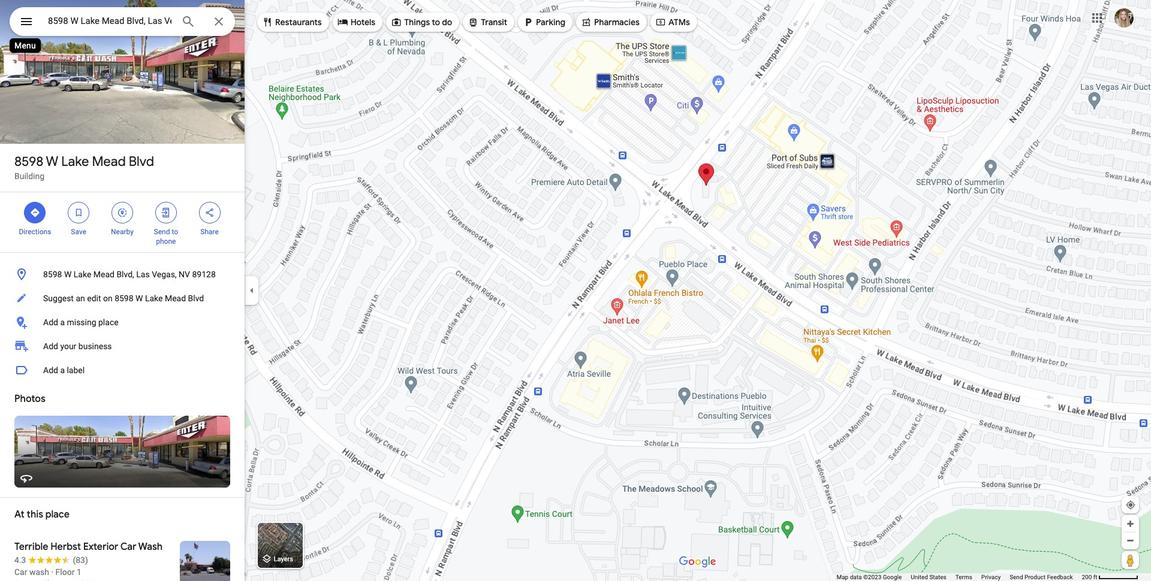 Task type: locate. For each thing, give the bounding box(es) containing it.

[[262, 16, 273, 29]]

car down 4.3
[[14, 568, 27, 577]]

1 horizontal spatial car
[[120, 541, 136, 553]]

0 vertical spatial lake
[[61, 153, 89, 170]]

2 vertical spatial mead
[[165, 294, 186, 303]]

building
[[14, 171, 44, 181]]

 search field
[[10, 7, 235, 38]]


[[581, 16, 592, 29]]

footer containing map data ©2023 google
[[837, 574, 1082, 582]]

1 vertical spatial to
[[172, 228, 178, 236]]

0 vertical spatial 8598
[[14, 153, 43, 170]]

w
[[46, 153, 58, 170], [64, 270, 72, 279], [136, 294, 143, 303]]

zoom in image
[[1126, 520, 1135, 529]]

8598 right on
[[115, 294, 133, 303]]

send left product
[[1010, 574, 1023, 581]]

send to phone
[[154, 228, 178, 246]]

8598 inside button
[[43, 270, 62, 279]]

1 a from the top
[[60, 318, 65, 327]]

mead
[[92, 153, 126, 170], [93, 270, 114, 279], [165, 294, 186, 303]]

0 horizontal spatial send
[[154, 228, 170, 236]]

1 vertical spatial 8598
[[43, 270, 62, 279]]

2 horizontal spatial w
[[136, 294, 143, 303]]

send inside button
[[1010, 574, 1023, 581]]

pharmacies
[[594, 17, 640, 28]]

lake inside "8598 w lake mead blvd building"
[[61, 153, 89, 170]]

a for label
[[60, 366, 65, 375]]


[[73, 206, 84, 219]]

lake down vegas,
[[145, 294, 163, 303]]

(83)
[[73, 556, 88, 565]]

directions
[[19, 228, 51, 236]]

1 vertical spatial add
[[43, 342, 58, 351]]

add for add your business
[[43, 342, 58, 351]]

a
[[60, 318, 65, 327], [60, 366, 65, 375]]

2 add from the top
[[43, 342, 58, 351]]

send inside send to phone
[[154, 228, 170, 236]]

add left label
[[43, 366, 58, 375]]

vegas,
[[152, 270, 177, 279]]

0 horizontal spatial to
[[172, 228, 178, 236]]

1 horizontal spatial place
[[98, 318, 118, 327]]

8598 w lake mead blvd, las vegas, nv 89128 button
[[0, 263, 245, 287]]

8598 for blvd,
[[43, 270, 62, 279]]

0 vertical spatial send
[[154, 228, 170, 236]]

place
[[98, 318, 118, 327], [45, 509, 69, 521]]

©2023
[[863, 574, 882, 581]]

1 vertical spatial mead
[[93, 270, 114, 279]]

blvd
[[129, 153, 154, 170], [188, 294, 204, 303]]

nv
[[179, 270, 190, 279]]

business
[[78, 342, 112, 351]]

to left do
[[432, 17, 440, 28]]

 transit
[[468, 16, 507, 29]]

your
[[60, 342, 76, 351]]

product
[[1025, 574, 1046, 581]]

mead down nv
[[165, 294, 186, 303]]

lake up an
[[74, 270, 91, 279]]

 things to do
[[391, 16, 452, 29]]

4.3 stars 83 reviews image
[[14, 555, 88, 567]]

add for add a missing place
[[43, 318, 58, 327]]

to
[[432, 17, 440, 28], [172, 228, 178, 236]]

add a missing place button
[[0, 311, 245, 335]]

car
[[120, 541, 136, 553], [14, 568, 27, 577]]

mead inside button
[[93, 270, 114, 279]]

8598
[[14, 153, 43, 170], [43, 270, 62, 279], [115, 294, 133, 303]]

 parking
[[523, 16, 565, 29]]

0 vertical spatial mead
[[92, 153, 126, 170]]

0 vertical spatial to
[[432, 17, 440, 28]]

to up the phone
[[172, 228, 178, 236]]

blvd inside button
[[188, 294, 204, 303]]

a left label
[[60, 366, 65, 375]]

collapse side panel image
[[245, 284, 258, 297]]

200
[[1082, 574, 1092, 581]]

1 add from the top
[[43, 318, 58, 327]]

lake inside 8598 w lake mead blvd, las vegas, nv 89128 button
[[74, 270, 91, 279]]

send for send to phone
[[154, 228, 170, 236]]

0 vertical spatial a
[[60, 318, 65, 327]]


[[30, 206, 40, 219]]

car left the wash
[[120, 541, 136, 553]]

0 horizontal spatial w
[[46, 153, 58, 170]]

w for blvd,
[[64, 270, 72, 279]]

things
[[404, 17, 430, 28]]

0 vertical spatial blvd
[[129, 153, 154, 170]]

w inside button
[[64, 270, 72, 279]]

0 horizontal spatial car
[[14, 568, 27, 577]]

 button
[[10, 7, 43, 38]]

2 vertical spatial add
[[43, 366, 58, 375]]

blvd inside "8598 w lake mead blvd building"
[[129, 153, 154, 170]]

phone
[[156, 237, 176, 246]]

place down on
[[98, 318, 118, 327]]

send product feedback button
[[1010, 574, 1073, 582]]

1 vertical spatial w
[[64, 270, 72, 279]]

send up the phone
[[154, 228, 170, 236]]

mead left blvd,
[[93, 270, 114, 279]]

8598 W Lake Mead Blvd, Las Vegas, NV 89128 field
[[10, 7, 235, 36]]

google maps element
[[0, 0, 1151, 582]]

wash
[[138, 541, 163, 553]]

terrible herbst exterior car wash
[[14, 541, 163, 553]]

label
[[67, 366, 85, 375]]

8598 for blvd
[[14, 153, 43, 170]]

add
[[43, 318, 58, 327], [43, 342, 58, 351], [43, 366, 58, 375]]


[[655, 16, 666, 29]]

a left missing
[[60, 318, 65, 327]]

wash
[[29, 568, 49, 577]]

 restaurants
[[262, 16, 322, 29]]

map
[[837, 574, 848, 581]]

parking
[[536, 17, 565, 28]]

1 horizontal spatial blvd
[[188, 294, 204, 303]]

8598 up suggest
[[43, 270, 62, 279]]

show your location image
[[1125, 500, 1136, 511]]

2 vertical spatial 8598
[[115, 294, 133, 303]]

send
[[154, 228, 170, 236], [1010, 574, 1023, 581]]

0 vertical spatial place
[[98, 318, 118, 327]]

1 horizontal spatial to
[[432, 17, 440, 28]]

200 ft
[[1082, 574, 1098, 581]]

on
[[103, 294, 113, 303]]

add your business
[[43, 342, 112, 351]]

place right this
[[45, 509, 69, 521]]

w for blvd
[[46, 153, 58, 170]]

add down suggest
[[43, 318, 58, 327]]

mead for blvd,
[[93, 270, 114, 279]]

add left your
[[43, 342, 58, 351]]

suggest an edit on 8598 w lake mead blvd button
[[0, 287, 245, 311]]

lake
[[61, 153, 89, 170], [74, 270, 91, 279], [145, 294, 163, 303]]

mead up 
[[92, 153, 126, 170]]

map data ©2023 google
[[837, 574, 902, 581]]

to inside send to phone
[[172, 228, 178, 236]]

1
[[77, 568, 81, 577]]

8598 w lake mead blvd building
[[14, 153, 154, 181]]

 pharmacies
[[581, 16, 640, 29]]

hotels
[[351, 17, 375, 28]]

8598 up building in the top of the page
[[14, 153, 43, 170]]

footer
[[837, 574, 1082, 582]]

1 horizontal spatial w
[[64, 270, 72, 279]]

0 vertical spatial w
[[46, 153, 58, 170]]

0 vertical spatial add
[[43, 318, 58, 327]]

add a missing place
[[43, 318, 118, 327]]

2 a from the top
[[60, 366, 65, 375]]

lake up 
[[61, 153, 89, 170]]

restaurants
[[275, 17, 322, 28]]


[[468, 16, 479, 29]]

w inside "8598 w lake mead blvd building"
[[46, 153, 58, 170]]

save
[[71, 228, 86, 236]]

1 vertical spatial a
[[60, 366, 65, 375]]

layers
[[274, 556, 293, 564]]

 atms
[[655, 16, 690, 29]]

2 vertical spatial lake
[[145, 294, 163, 303]]

1 vertical spatial send
[[1010, 574, 1023, 581]]

mead inside "8598 w lake mead blvd building"
[[92, 153, 126, 170]]

8598 inside "8598 w lake mead blvd building"
[[14, 153, 43, 170]]

terms button
[[956, 574, 972, 582]]

0 horizontal spatial blvd
[[129, 153, 154, 170]]


[[161, 206, 171, 219]]

an
[[76, 294, 85, 303]]

1 vertical spatial place
[[45, 509, 69, 521]]

zoom out image
[[1126, 537, 1135, 546]]

2 vertical spatial w
[[136, 294, 143, 303]]

3 add from the top
[[43, 366, 58, 375]]

do
[[442, 17, 452, 28]]

mead for blvd
[[92, 153, 126, 170]]

·
[[51, 568, 53, 577]]

1 horizontal spatial send
[[1010, 574, 1023, 581]]

1 vertical spatial lake
[[74, 270, 91, 279]]

None field
[[48, 14, 171, 28]]

1 vertical spatial blvd
[[188, 294, 204, 303]]



Task type: describe. For each thing, give the bounding box(es) containing it.
photos
[[14, 393, 45, 405]]


[[117, 206, 128, 219]]

missing
[[67, 318, 96, 327]]

suggest an edit on 8598 w lake mead blvd
[[43, 294, 204, 303]]

1 vertical spatial car
[[14, 568, 27, 577]]

car wash · floor 1
[[14, 568, 81, 577]]

transit
[[481, 17, 507, 28]]

footer inside google maps element
[[837, 574, 1082, 582]]

at
[[14, 509, 24, 521]]

send for send product feedback
[[1010, 574, 1023, 581]]

google account: michelle dermenjian  
(michelle.dermenjian@adept.ai) image
[[1115, 8, 1134, 27]]

200 ft button
[[1082, 574, 1139, 581]]

place inside button
[[98, 318, 118, 327]]

nearby
[[111, 228, 134, 236]]

share
[[200, 228, 219, 236]]

blvd,
[[117, 270, 134, 279]]

add your business link
[[0, 335, 245, 359]]

floor
[[56, 568, 75, 577]]

this
[[27, 509, 43, 521]]

8598 inside button
[[115, 294, 133, 303]]

0 vertical spatial car
[[120, 541, 136, 553]]

united
[[911, 574, 928, 581]]

add a label button
[[0, 359, 245, 383]]


[[19, 13, 34, 30]]

add a label
[[43, 366, 85, 375]]


[[204, 206, 215, 219]]

send product feedback
[[1010, 574, 1073, 581]]

8598 w lake mead blvd main content
[[0, 0, 245, 582]]

privacy
[[981, 574, 1001, 581]]

google
[[883, 574, 902, 581]]

a for missing
[[60, 318, 65, 327]]

89128
[[192, 270, 216, 279]]

suggest
[[43, 294, 74, 303]]

terms
[[956, 574, 972, 581]]

lake inside suggest an edit on 8598 w lake mead blvd button
[[145, 294, 163, 303]]

exterior
[[83, 541, 118, 553]]

herbst
[[50, 541, 81, 553]]


[[337, 16, 348, 29]]

las
[[136, 270, 150, 279]]

edit
[[87, 294, 101, 303]]

united states
[[911, 574, 947, 581]]

terrible
[[14, 541, 48, 553]]

feedback
[[1047, 574, 1073, 581]]

ft
[[1093, 574, 1098, 581]]

8598 w lake mead blvd, las vegas, nv 89128
[[43, 270, 216, 279]]

w inside button
[[136, 294, 143, 303]]


[[523, 16, 534, 29]]

at this place
[[14, 509, 69, 521]]


[[391, 16, 402, 29]]

actions for 8598 w lake mead blvd region
[[0, 192, 245, 252]]

 hotels
[[337, 16, 375, 29]]

lake for blvd,
[[74, 270, 91, 279]]

4.3
[[14, 556, 26, 565]]

none field inside the 8598 w lake mead blvd, las vegas, nv 89128 field
[[48, 14, 171, 28]]

add for add a label
[[43, 366, 58, 375]]

states
[[930, 574, 947, 581]]

show street view coverage image
[[1122, 552, 1139, 570]]

atms
[[668, 17, 690, 28]]

to inside  things to do
[[432, 17, 440, 28]]

united states button
[[911, 574, 947, 582]]

lake for blvd
[[61, 153, 89, 170]]

mead inside button
[[165, 294, 186, 303]]

data
[[850, 574, 862, 581]]

privacy button
[[981, 574, 1001, 582]]

0 horizontal spatial place
[[45, 509, 69, 521]]



Task type: vqa. For each thing, say whether or not it's contained in the screenshot.
"bag"
no



